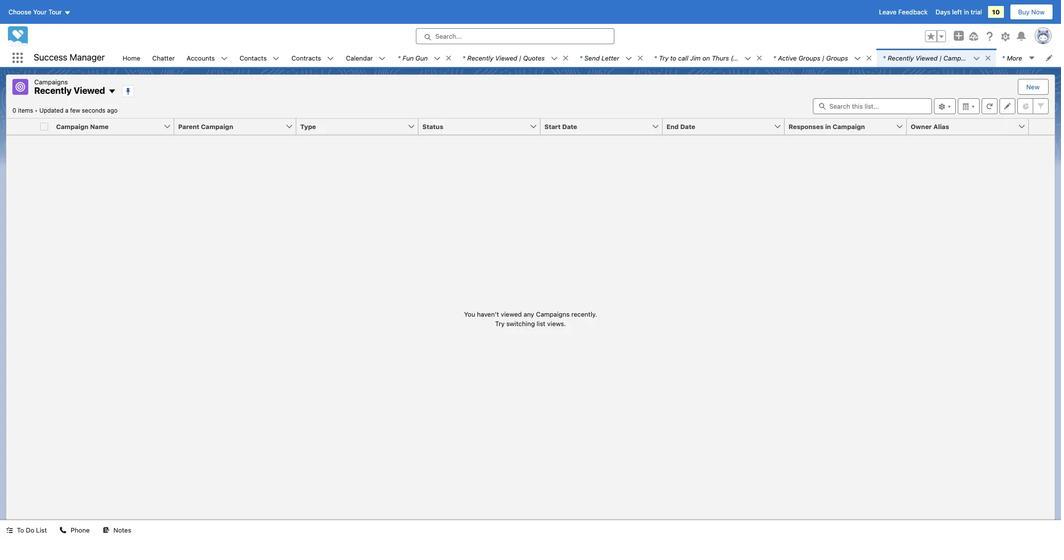 Task type: vqa. For each thing, say whether or not it's contained in the screenshot.
home link
yes



Task type: locate. For each thing, give the bounding box(es) containing it.
1 horizontal spatial campaign
[[201, 122, 233, 130]]

viewed down feedback
[[916, 54, 938, 62]]

2 * from the left
[[462, 54, 465, 62]]

1 horizontal spatial campaigns
[[536, 310, 570, 318]]

text default image left * more at right
[[985, 54, 992, 61]]

text default image inside phone button
[[60, 527, 67, 534]]

status inside recently viewed|campaigns|list view element
[[464, 309, 597, 329]]

active
[[778, 54, 797, 62]]

|
[[519, 54, 521, 62], [822, 54, 825, 62], [940, 54, 942, 62]]

* left active on the top right
[[773, 54, 776, 62]]

feedback
[[898, 8, 928, 16]]

0 items • updated a few seconds ago
[[12, 106, 118, 114]]

new
[[1027, 83, 1040, 91]]

1 horizontal spatial in
[[964, 8, 969, 16]]

choose your tour
[[8, 8, 62, 16]]

text default image
[[445, 54, 452, 61], [562, 54, 569, 61], [866, 54, 873, 61], [985, 54, 992, 61], [1028, 54, 1035, 61], [273, 55, 280, 62], [327, 55, 334, 62], [551, 55, 558, 62], [854, 55, 861, 62], [108, 87, 116, 95], [60, 527, 67, 534]]

to do list button
[[0, 520, 53, 540]]

| down days
[[940, 54, 942, 62]]

text default image inside to do list button
[[6, 527, 13, 534]]

0 horizontal spatial try
[[495, 320, 505, 327]]

parent campaign element
[[174, 118, 302, 135]]

recently.
[[571, 310, 597, 318]]

2 | from the left
[[822, 54, 825, 62]]

list
[[117, 49, 1061, 67]]

parent campaign
[[178, 122, 233, 130]]

any
[[524, 310, 534, 318]]

date inside end date button
[[680, 122, 695, 130]]

3 list item from the left
[[574, 49, 648, 67]]

seconds
[[82, 106, 105, 114]]

viewed up seconds
[[74, 85, 105, 96]]

campaigns down days left in trial
[[944, 54, 977, 62]]

status
[[464, 309, 597, 329]]

responses in campaign
[[789, 122, 865, 130]]

recently down leave feedback
[[888, 54, 914, 62]]

0 vertical spatial try
[[659, 54, 669, 62]]

0 horizontal spatial viewed
[[74, 85, 105, 96]]

1 horizontal spatial viewed
[[495, 54, 517, 62]]

updated
[[39, 106, 63, 114]]

0 horizontal spatial |
[[519, 54, 521, 62]]

buy now
[[1018, 8, 1045, 16]]

calendar link
[[340, 49, 379, 67]]

1 vertical spatial campaigns
[[34, 78, 68, 86]]

text default image inside contracts list item
[[327, 55, 334, 62]]

text default image
[[637, 54, 644, 61], [756, 54, 763, 61], [221, 55, 228, 62], [379, 55, 386, 62], [434, 55, 441, 62], [625, 55, 632, 62], [744, 55, 751, 62], [973, 55, 980, 62], [6, 527, 13, 534], [103, 527, 110, 534]]

list item
[[392, 49, 457, 67], [457, 49, 574, 67], [574, 49, 648, 67], [648, 49, 767, 67], [767, 49, 877, 67], [877, 49, 996, 67]]

10
[[992, 8, 1000, 16]]

recently viewed
[[34, 85, 105, 96]]

3 | from the left
[[940, 54, 942, 62]]

list
[[537, 320, 546, 327]]

campaign down few
[[56, 122, 88, 130]]

2 vertical spatial campaigns
[[536, 310, 570, 318]]

viewed for quotes
[[495, 54, 517, 62]]

* for * fun gun
[[398, 54, 401, 62]]

call
[[678, 54, 688, 62]]

parent
[[178, 122, 199, 130]]

2 date from the left
[[680, 122, 695, 130]]

in right 'left'
[[964, 8, 969, 16]]

date
[[562, 122, 577, 130], [680, 122, 695, 130]]

type
[[300, 122, 316, 130]]

| for quotes
[[519, 54, 521, 62]]

group
[[925, 30, 946, 42]]

home
[[123, 54, 140, 62]]

campaigns for * recently viewed | campaigns
[[944, 54, 977, 62]]

campaign
[[56, 122, 88, 130], [201, 122, 233, 130], [833, 122, 865, 130]]

* right gun
[[462, 54, 465, 62]]

notes button
[[97, 520, 137, 540]]

* left more
[[1002, 54, 1005, 62]]

1 date from the left
[[562, 122, 577, 130]]

1 horizontal spatial recently
[[467, 54, 494, 62]]

viewed inside recently viewed|campaigns|list view element
[[74, 85, 105, 96]]

2 horizontal spatial campaign
[[833, 122, 865, 130]]

2 horizontal spatial campaigns
[[944, 54, 977, 62]]

contracts
[[292, 54, 321, 62]]

phone button
[[54, 520, 96, 540]]

campaigns down success
[[34, 78, 68, 86]]

status containing you haven't viewed any campaigns recently.
[[464, 309, 597, 329]]

a
[[65, 106, 68, 114]]

owner alias button
[[907, 118, 1018, 134]]

status element
[[418, 118, 547, 135]]

text default image left phone
[[60, 527, 67, 534]]

search...
[[435, 32, 462, 40]]

1 horizontal spatial try
[[659, 54, 669, 62]]

text default image inside notes button
[[103, 527, 110, 534]]

jim
[[690, 54, 701, 62]]

letter
[[602, 54, 619, 62]]

switching
[[506, 320, 535, 327]]

try down viewed
[[495, 320, 505, 327]]

| left quotes on the top
[[519, 54, 521, 62]]

0 horizontal spatial campaign
[[56, 122, 88, 130]]

* left 'to'
[[654, 54, 657, 62]]

viewed down search... button
[[495, 54, 517, 62]]

1 vertical spatial in
[[825, 122, 831, 130]]

text default image inside accounts list item
[[221, 55, 228, 62]]

0 horizontal spatial groups
[[799, 54, 821, 62]]

ago
[[107, 106, 118, 114]]

alias
[[934, 122, 949, 130]]

1 horizontal spatial date
[[680, 122, 695, 130]]

* for * recently viewed | campaigns
[[883, 54, 886, 62]]

send
[[585, 54, 600, 62]]

1 horizontal spatial |
[[822, 54, 825, 62]]

1 horizontal spatial groups
[[826, 54, 848, 62]]

campaigns up the views.
[[536, 310, 570, 318]]

contacts list item
[[234, 49, 286, 67]]

* active groups | groups
[[773, 54, 848, 62]]

text default image inside recently viewed|campaigns|list view element
[[108, 87, 116, 95]]

* down the leave
[[883, 54, 886, 62]]

in right responses
[[825, 122, 831, 130]]

campaign down search recently viewed list view. search box
[[833, 122, 865, 130]]

date right start
[[562, 122, 577, 130]]

viewed
[[495, 54, 517, 62], [916, 54, 938, 62], [74, 85, 105, 96]]

2 campaign from the left
[[201, 122, 233, 130]]

item number image
[[6, 118, 36, 134]]

* for * send letter
[[580, 54, 583, 62]]

campaign right parent
[[201, 122, 233, 130]]

cell
[[36, 118, 52, 135]]

1 | from the left
[[519, 54, 521, 62]]

chatter
[[152, 54, 175, 62]]

0 vertical spatial campaigns
[[944, 54, 977, 62]]

responses in campaign button
[[785, 118, 896, 134]]

chatter link
[[146, 49, 181, 67]]

0 vertical spatial in
[[964, 8, 969, 16]]

text default image inside contacts list item
[[273, 55, 280, 62]]

cell inside recently viewed|campaigns|list view element
[[36, 118, 52, 135]]

list
[[36, 526, 47, 534]]

1 * from the left
[[398, 54, 401, 62]]

text default image right the "contacts"
[[273, 55, 280, 62]]

(sample)
[[731, 54, 758, 62]]

contacts link
[[234, 49, 273, 67]]

6 * from the left
[[883, 54, 886, 62]]

recently viewed|campaigns|list view element
[[6, 74, 1055, 520]]

Search Recently Viewed list view. search field
[[813, 98, 932, 114]]

* left send
[[580, 54, 583, 62]]

on
[[703, 54, 710, 62]]

recently viewed status
[[12, 106, 39, 114]]

calendar list item
[[340, 49, 392, 67]]

0 horizontal spatial date
[[562, 122, 577, 130]]

3 * from the left
[[580, 54, 583, 62]]

recently
[[467, 54, 494, 62], [888, 54, 914, 62], [34, 85, 72, 96]]

date right the end
[[680, 122, 695, 130]]

recently for recently viewed | campaigns
[[888, 54, 914, 62]]

start date element
[[541, 118, 669, 135]]

text default image right contracts
[[327, 55, 334, 62]]

2 horizontal spatial |
[[940, 54, 942, 62]]

text default image right more
[[1028, 54, 1035, 61]]

5 * from the left
[[773, 54, 776, 62]]

*
[[398, 54, 401, 62], [462, 54, 465, 62], [580, 54, 583, 62], [654, 54, 657, 62], [773, 54, 776, 62], [883, 54, 886, 62], [1002, 54, 1005, 62]]

left
[[952, 8, 962, 16]]

in
[[964, 8, 969, 16], [825, 122, 831, 130]]

1 vertical spatial try
[[495, 320, 505, 327]]

text default image up 'ago'
[[108, 87, 116, 95]]

type element
[[296, 118, 424, 135]]

0 horizontal spatial recently
[[34, 85, 72, 96]]

contacts
[[240, 54, 267, 62]]

campaigns inside you haven't viewed any campaigns recently. try switching list views.
[[536, 310, 570, 318]]

2 horizontal spatial viewed
[[916, 54, 938, 62]]

0 horizontal spatial campaigns
[[34, 78, 68, 86]]

recently down search... button
[[467, 54, 494, 62]]

campaign name button
[[52, 118, 163, 134]]

try left 'to'
[[659, 54, 669, 62]]

6 list item from the left
[[877, 49, 996, 67]]

* for * recently viewed | quotes
[[462, 54, 465, 62]]

text default image down search...
[[445, 54, 452, 61]]

3 campaign from the left
[[833, 122, 865, 130]]

| right active on the top right
[[822, 54, 825, 62]]

recently up updated
[[34, 85, 72, 96]]

campaigns inside list
[[944, 54, 977, 62]]

choose
[[8, 8, 31, 16]]

date inside start date button
[[562, 122, 577, 130]]

viewed for campaigns
[[916, 54, 938, 62]]

7 * from the left
[[1002, 54, 1005, 62]]

None search field
[[813, 98, 932, 114]]

0 horizontal spatial in
[[825, 122, 831, 130]]

1 groups from the left
[[799, 54, 821, 62]]

2 horizontal spatial recently
[[888, 54, 914, 62]]

owner alias
[[911, 122, 949, 130]]

* left fun
[[398, 54, 401, 62]]

campaigns
[[944, 54, 977, 62], [34, 78, 68, 86], [536, 310, 570, 318]]

4 * from the left
[[654, 54, 657, 62]]

trial
[[971, 8, 982, 16]]



Task type: describe. For each thing, give the bounding box(es) containing it.
do
[[26, 526, 34, 534]]

buy now button
[[1010, 4, 1053, 20]]

choose your tour button
[[8, 4, 71, 20]]

views.
[[547, 320, 566, 327]]

your
[[33, 8, 47, 16]]

to
[[670, 54, 676, 62]]

| for groups
[[822, 54, 825, 62]]

end date
[[667, 122, 695, 130]]

quotes
[[523, 54, 545, 62]]

4 list item from the left
[[648, 49, 767, 67]]

owner
[[911, 122, 932, 130]]

calendar
[[346, 54, 373, 62]]

leave feedback link
[[879, 8, 928, 16]]

* for * more
[[1002, 54, 1005, 62]]

items
[[18, 106, 33, 114]]

accounts list item
[[181, 49, 234, 67]]

* try to call jim on thurs (sample)
[[654, 54, 758, 62]]

success manager
[[34, 52, 105, 63]]

start
[[545, 122, 561, 130]]

* send letter
[[580, 54, 619, 62]]

status button
[[418, 118, 530, 134]]

manager
[[70, 52, 105, 63]]

thurs
[[712, 54, 729, 62]]

notes
[[113, 526, 131, 534]]

end date element
[[663, 118, 791, 135]]

home link
[[117, 49, 146, 67]]

campaigns for you haven't viewed any campaigns recently. try switching list views.
[[536, 310, 570, 318]]

in inside responses in campaign button
[[825, 122, 831, 130]]

| for campaigns
[[940, 54, 942, 62]]

start date
[[545, 122, 577, 130]]

phone
[[71, 526, 90, 534]]

text default image up search recently viewed list view. search box
[[866, 54, 873, 61]]

campaigns image
[[12, 79, 28, 95]]

contracts link
[[286, 49, 327, 67]]

haven't
[[477, 310, 499, 318]]

few
[[70, 106, 80, 114]]

1 list item from the left
[[392, 49, 457, 67]]

accounts link
[[181, 49, 221, 67]]

days left in trial
[[936, 8, 982, 16]]

recently for recently viewed | quotes
[[467, 54, 494, 62]]

buy
[[1018, 8, 1030, 16]]

to
[[17, 526, 24, 534]]

end
[[667, 122, 679, 130]]

status
[[422, 122, 443, 130]]

2 groups from the left
[[826, 54, 848, 62]]

* for * try to call jim on thurs (sample)
[[654, 54, 657, 62]]

campaign inside button
[[833, 122, 865, 130]]

0
[[12, 106, 16, 114]]

type button
[[296, 118, 408, 134]]

text default image left send
[[562, 54, 569, 61]]

contracts list item
[[286, 49, 340, 67]]

fun
[[403, 54, 414, 62]]

start date button
[[541, 118, 652, 134]]

2 list item from the left
[[457, 49, 574, 67]]

you
[[464, 310, 475, 318]]

end date button
[[663, 118, 774, 134]]

•
[[35, 106, 38, 114]]

success
[[34, 52, 67, 63]]

owner alias element
[[907, 118, 1035, 135]]

accounts
[[187, 54, 215, 62]]

text default image inside calendar list item
[[379, 55, 386, 62]]

try inside list
[[659, 54, 669, 62]]

more
[[1007, 54, 1022, 62]]

date for start date
[[562, 122, 577, 130]]

name
[[90, 122, 109, 130]]

item number element
[[6, 118, 36, 135]]

tour
[[48, 8, 62, 16]]

* for * active groups | groups
[[773, 54, 776, 62]]

leave
[[879, 8, 897, 16]]

1 campaign from the left
[[56, 122, 88, 130]]

gun
[[416, 54, 428, 62]]

5 list item from the left
[[767, 49, 877, 67]]

action element
[[1029, 118, 1055, 135]]

* recently viewed | campaigns
[[883, 54, 977, 62]]

* more
[[1002, 54, 1022, 62]]

campaign name
[[56, 122, 109, 130]]

viewed
[[501, 310, 522, 318]]

* recently viewed | quotes
[[462, 54, 545, 62]]

try inside you haven't viewed any campaigns recently. try switching list views.
[[495, 320, 505, 327]]

days
[[936, 8, 951, 16]]

date for end date
[[680, 122, 695, 130]]

you haven't viewed any campaigns recently. try switching list views.
[[464, 310, 597, 327]]

parent campaign button
[[174, 118, 285, 134]]

responses in campaign element
[[785, 118, 913, 135]]

text default image right quotes on the top
[[551, 55, 558, 62]]

new button
[[1019, 79, 1048, 94]]

search... button
[[416, 28, 615, 44]]

action image
[[1029, 118, 1055, 134]]

responses
[[789, 122, 824, 130]]

* fun gun
[[398, 54, 428, 62]]

none search field inside recently viewed|campaigns|list view element
[[813, 98, 932, 114]]

list containing home
[[117, 49, 1061, 67]]

to do list
[[17, 526, 47, 534]]

now
[[1031, 8, 1045, 16]]

text default image right * active groups | groups
[[854, 55, 861, 62]]

leave feedback
[[879, 8, 928, 16]]

campaign name element
[[52, 118, 180, 135]]



